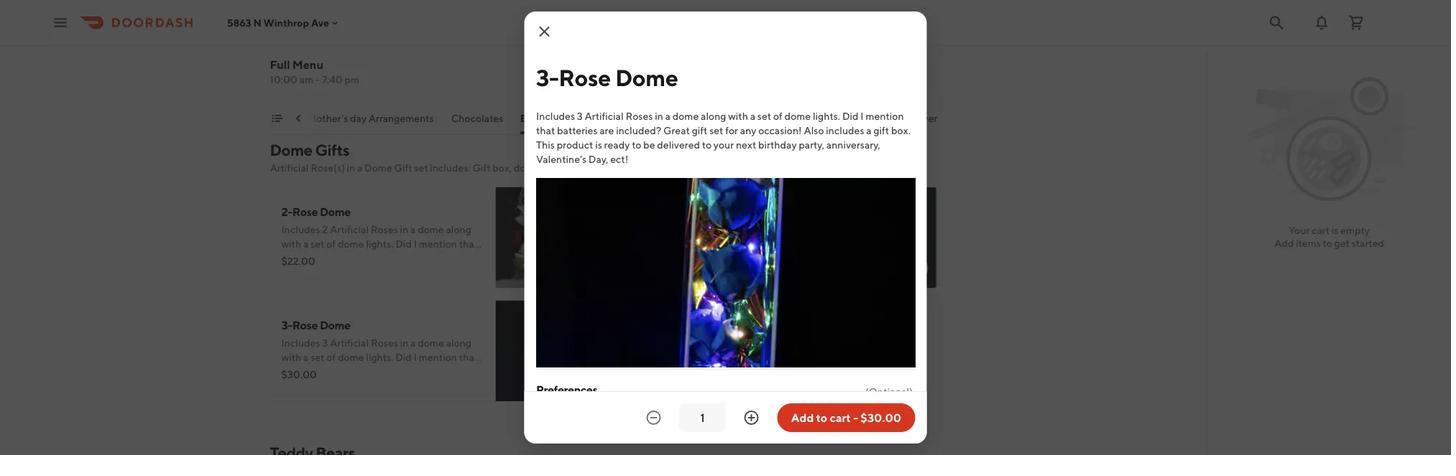 Task type: describe. For each thing, give the bounding box(es) containing it.
to down teddy bears button
[[702, 139, 711, 151]]

am
[[300, 74, 313, 86]]

with
[[728, 110, 748, 122]]

ect!
[[610, 153, 628, 165]]

add button for pink dome
[[891, 257, 928, 280]]

next
[[736, 139, 756, 151]]

n
[[253, 17, 261, 29]]

your
[[1289, 225, 1310, 236]]

to inside happy birthday balloon 5" birthday balloon that can be added to your floral arrangement. bouquet, or gift! $5.00
[[455, 34, 465, 46]]

2-rose dome image
[[496, 187, 598, 289]]

menu
[[292, 58, 323, 72]]

table cover button
[[883, 111, 937, 134]]

valentine's day balloons button
[[754, 111, 865, 134]]

this
[[536, 139, 554, 151]]

chocolates button
[[451, 111, 503, 134]]

includes:
[[430, 162, 471, 174]]

bouquet,
[[392, 49, 434, 60]]

(optional)
[[865, 386, 913, 398]]

dome for 3
[[784, 110, 811, 122]]

add to cart - $30.00 button
[[777, 404, 915, 433]]

3- inside "dialog"
[[536, 64, 558, 91]]

5863 n winthrop ave button
[[227, 17, 341, 29]]

lights.
[[813, 110, 840, 122]]

add for happy birthday balloon
[[561, 73, 580, 85]]

your cart is empty add items to get started
[[1275, 225, 1384, 249]]

artificial for 3
[[584, 110, 623, 122]]

of
[[773, 110, 782, 122]]

arrangement.
[[329, 49, 390, 60]]

a right with
[[750, 110, 755, 122]]

0 vertical spatial birthday
[[317, 15, 361, 29]]

that inside happy birthday balloon 5" birthday balloon that can be added to your floral arrangement. bouquet, or gift! $5.00
[[371, 34, 390, 46]]

started
[[1352, 238, 1384, 249]]

teddy
[[680, 112, 709, 124]]

Current quantity is 1 number field
[[688, 410, 717, 426]]

balloons
[[826, 112, 865, 124]]

i
[[860, 110, 863, 122]]

5863
[[227, 17, 251, 29]]

to down included?
[[632, 139, 641, 151]]

happy
[[281, 15, 315, 29]]

are
[[599, 125, 614, 137]]

included?
[[616, 125, 661, 137]]

birthday balloon
[[520, 112, 594, 124]]

$5.00
[[281, 66, 310, 78]]

pm
[[345, 74, 359, 86]]

happy birthday balloon image
[[496, 0, 598, 99]]

mother's day arrangements
[[307, 112, 434, 124]]

great
[[663, 125, 690, 137]]

party,
[[799, 139, 824, 151]]

dome gifts button
[[611, 111, 663, 134]]

3-rose dome inside "dialog"
[[536, 64, 678, 91]]

birthday
[[758, 139, 797, 151]]

items
[[1296, 238, 1321, 249]]

3
[[577, 110, 582, 122]]

day
[[806, 112, 824, 124]]

be inside happy birthday balloon 5" birthday balloon that can be added to your floral arrangement. bouquet, or gift! $5.00
[[410, 34, 422, 46]]

preferences
[[536, 383, 597, 397]]

chocolates
[[451, 112, 503, 124]]

box.
[[891, 125, 910, 137]]

is inside 'includes 3 artificial roses in a dome along with a set of dome lights. did i mention that batteries are included? great gift set for any occasion! also includes a gift box. this product is ready to be delivered to your next birthday party, anniversary, valentine's day, ect!'
[[595, 139, 602, 151]]

1 gift from the left
[[692, 125, 707, 137]]

dome for gifts
[[514, 162, 540, 174]]

day,
[[588, 153, 608, 165]]

pink dome
[[621, 205, 676, 219]]

rose(s)
[[311, 162, 345, 174]]

2-rose dome
[[281, 205, 351, 219]]

arrangements
[[368, 112, 434, 124]]

get
[[1335, 238, 1350, 249]]

for
[[725, 125, 738, 137]]

empty
[[1341, 225, 1370, 236]]

dome inside button
[[611, 112, 639, 124]]

includes
[[536, 110, 575, 122]]

floral
[[304, 49, 327, 60]]

along
[[701, 110, 726, 122]]

mother's day arrangements button
[[307, 111, 434, 134]]

increase quantity by 1 image
[[743, 410, 760, 427]]

1 horizontal spatial set
[[709, 125, 723, 137]]

full
[[270, 58, 290, 72]]

delivered
[[657, 139, 700, 151]]

winthrop
[[264, 17, 309, 29]]

add for 3-rose dome
[[561, 376, 580, 388]]

product
[[556, 139, 593, 151]]

rose for $22.00
[[292, 205, 318, 219]]

set inside 'dome gifts artificial rose(s) in a dome gift set includes: gift box, dome lights, batteries.'
[[414, 162, 428, 174]]

cover
[[909, 112, 937, 124]]

teddy bears
[[680, 112, 736, 124]]

bears
[[711, 112, 736, 124]]

your inside happy birthday balloon 5" birthday balloon that can be added to your floral arrangement. bouquet, or gift! $5.00
[[281, 49, 302, 60]]

add button for 3-rose dome
[[552, 371, 589, 394]]

valentine's day balloons
[[754, 112, 865, 124]]

pink
[[621, 205, 643, 219]]

- inside button
[[853, 412, 858, 425]]

be inside 'includes 3 artificial roses in a dome along with a set of dome lights. did i mention that batteries are included? great gift set for any occasion! also includes a gift box. this product is ready to be delivered to your next birthday party, anniversary, valentine's day, ect!'
[[643, 139, 655, 151]]

includes
[[826, 125, 864, 137]]

2 horizontal spatial set
[[757, 110, 771, 122]]

$30.00 inside button
[[861, 412, 902, 425]]

in for gifts
[[347, 162, 355, 174]]

ave
[[311, 17, 329, 29]]



Task type: vqa. For each thing, say whether or not it's contained in the screenshot.
'Valentine's Day Balloons'
yes



Task type: locate. For each thing, give the bounding box(es) containing it.
add button for 2-rose dome
[[552, 257, 589, 280]]

3-rose dome up 3
[[536, 64, 678, 91]]

1 horizontal spatial cart
[[1312, 225, 1330, 236]]

balloon
[[335, 34, 369, 46]]

gift
[[692, 125, 707, 137], [873, 125, 889, 137]]

rose down the 'rose(s)'
[[292, 205, 318, 219]]

dome up great in the top left of the page
[[672, 110, 699, 122]]

artificial inside 'includes 3 artificial roses in a dome along with a set of dome lights. did i mention that batteries are included? great gift set for any occasion! also includes a gift box. this product is ready to be delivered to your next birthday party, anniversary, valentine's day, ect!'
[[584, 110, 623, 122]]

2 gift from the left
[[473, 162, 491, 174]]

box,
[[493, 162, 512, 174]]

1 horizontal spatial be
[[643, 139, 655, 151]]

table cover
[[883, 112, 937, 124]]

that
[[371, 34, 390, 46], [536, 125, 555, 137]]

1 horizontal spatial balloon
[[560, 112, 594, 124]]

or
[[436, 49, 445, 60]]

valentine's down product
[[536, 153, 586, 165]]

to right increase quantity by 1 image
[[816, 412, 828, 425]]

7:40
[[322, 74, 343, 86]]

0 vertical spatial that
[[371, 34, 390, 46]]

0 items, open order cart image
[[1348, 14, 1365, 31]]

dome gifts
[[611, 112, 663, 124]]

0 horizontal spatial gift
[[692, 125, 707, 137]]

scroll menu navigation left image
[[293, 113, 304, 124]]

in right the 'rose(s)'
[[347, 162, 355, 174]]

0 horizontal spatial gifts
[[315, 141, 349, 160]]

birthday up floral
[[293, 34, 333, 46]]

1 vertical spatial that
[[536, 125, 555, 137]]

0 vertical spatial balloon
[[363, 15, 401, 29]]

3-rose dome
[[536, 64, 678, 91], [281, 319, 351, 332]]

gifts for dome gifts
[[641, 112, 663, 124]]

0 horizontal spatial in
[[347, 162, 355, 174]]

roses
[[625, 110, 653, 122]]

your down for
[[713, 139, 734, 151]]

1 vertical spatial 3-rose dome
[[281, 319, 351, 332]]

0 vertical spatial 3-rose dome
[[536, 64, 678, 91]]

close 3-rose dome image
[[536, 23, 553, 40]]

1 horizontal spatial gift
[[873, 125, 889, 137]]

0 vertical spatial 3-
[[536, 64, 558, 91]]

0 horizontal spatial artificial
[[270, 162, 309, 174]]

0 vertical spatial in
[[655, 110, 663, 122]]

set left includes:
[[414, 162, 428, 174]]

2 vertical spatial rose
[[292, 319, 318, 332]]

0 vertical spatial cart
[[1312, 225, 1330, 236]]

balloon inside happy birthday balloon 5" birthday balloon that can be added to your floral arrangement. bouquet, or gift! $5.00
[[363, 15, 401, 29]]

be down included?
[[643, 139, 655, 151]]

full menu 10:00 am - 7:40 pm
[[270, 58, 359, 86]]

gifts inside button
[[641, 112, 663, 124]]

0 horizontal spatial -
[[316, 74, 320, 86]]

2 vertical spatial birthday
[[520, 112, 558, 124]]

1 horizontal spatial 3-rose dome
[[536, 64, 678, 91]]

artificial left the 'rose(s)'
[[270, 162, 309, 174]]

1 vertical spatial set
[[709, 125, 723, 137]]

a right the 'rose(s)'
[[357, 162, 363, 174]]

gift!
[[447, 49, 466, 60]]

0 horizontal spatial $30.00
[[281, 369, 317, 381]]

gift
[[394, 162, 412, 174], [473, 162, 491, 174]]

in for 3
[[655, 110, 663, 122]]

1 horizontal spatial gifts
[[641, 112, 663, 124]]

is up 'get'
[[1332, 225, 1339, 236]]

rose for $30.00
[[292, 319, 318, 332]]

a up anniversary,
[[866, 125, 871, 137]]

1 horizontal spatial that
[[536, 125, 555, 137]]

0 horizontal spatial gift
[[394, 162, 412, 174]]

1 horizontal spatial $30.00
[[861, 412, 902, 425]]

set left "of"
[[757, 110, 771, 122]]

add
[[561, 73, 580, 85], [1275, 238, 1294, 249], [561, 263, 580, 275], [900, 263, 920, 275], [561, 376, 580, 388], [791, 412, 814, 425]]

to
[[455, 34, 465, 46], [632, 139, 641, 151], [702, 139, 711, 151], [1323, 238, 1333, 249], [816, 412, 828, 425]]

1 vertical spatial is
[[1332, 225, 1339, 236]]

1 vertical spatial rose
[[292, 205, 318, 219]]

3- up includes
[[536, 64, 558, 91]]

set
[[757, 110, 771, 122], [709, 125, 723, 137], [414, 162, 428, 174]]

gift left box,
[[473, 162, 491, 174]]

1 horizontal spatial gift
[[473, 162, 491, 174]]

0 horizontal spatial that
[[371, 34, 390, 46]]

1 horizontal spatial valentine's
[[754, 112, 804, 124]]

valentine's inside 'includes 3 artificial roses in a dome along with a set of dome lights. did i mention that batteries are included? great gift set for any occasion! also includes a gift box. this product is ready to be delivered to your next birthday party, anniversary, valentine's day, ect!'
[[536, 153, 586, 165]]

1 vertical spatial valentine's
[[536, 153, 586, 165]]

1 vertical spatial artificial
[[270, 162, 309, 174]]

- inside full menu 10:00 am - 7:40 pm
[[316, 74, 320, 86]]

0 horizontal spatial 3-rose dome
[[281, 319, 351, 332]]

any
[[740, 125, 756, 137]]

1 vertical spatial gifts
[[315, 141, 349, 160]]

1 vertical spatial in
[[347, 162, 355, 174]]

0 vertical spatial is
[[595, 139, 602, 151]]

5863 n winthrop ave
[[227, 17, 329, 29]]

0 vertical spatial artificial
[[584, 110, 623, 122]]

occasion!
[[758, 125, 802, 137]]

in
[[655, 110, 663, 122], [347, 162, 355, 174]]

set down bears
[[709, 125, 723, 137]]

3-rose dome image
[[536, 178, 915, 368], [496, 300, 598, 403]]

to up gift!
[[455, 34, 465, 46]]

0 vertical spatial $30.00
[[281, 369, 317, 381]]

0 horizontal spatial your
[[281, 49, 302, 60]]

add inside your cart is empty add items to get started
[[1275, 238, 1294, 249]]

add inside button
[[791, 412, 814, 425]]

1 vertical spatial -
[[853, 412, 858, 425]]

a
[[665, 110, 670, 122], [750, 110, 755, 122], [866, 125, 871, 137], [357, 162, 363, 174]]

teddy bears button
[[680, 111, 736, 134]]

0 horizontal spatial dome
[[514, 162, 540, 174]]

to inside button
[[816, 412, 828, 425]]

0 vertical spatial gifts
[[641, 112, 663, 124]]

includes 3 artificial roses in a dome along with a set of dome lights. did i mention that batteries are included? great gift set for any occasion! also includes a gift box. this product is ready to be delivered to your next birthday party, anniversary, valentine's day, ect!
[[536, 110, 910, 165]]

0 vertical spatial be
[[410, 34, 422, 46]]

dome right "of"
[[784, 110, 811, 122]]

rose
[[558, 64, 611, 91], [292, 205, 318, 219], [292, 319, 318, 332]]

gift left includes:
[[394, 162, 412, 174]]

can
[[392, 34, 408, 46]]

to inside your cart is empty add items to get started
[[1323, 238, 1333, 249]]

also
[[804, 125, 824, 137]]

add button for happy birthday balloon
[[552, 68, 589, 91]]

2 horizontal spatial dome
[[784, 110, 811, 122]]

10:00
[[270, 74, 298, 86]]

1 horizontal spatial artificial
[[584, 110, 623, 122]]

dome inside "dialog"
[[615, 64, 678, 91]]

add for 2-rose dome
[[561, 263, 580, 275]]

artificial inside 'dome gifts artificial rose(s) in a dome gift set includes: gift box, dome lights, batteries.'
[[270, 162, 309, 174]]

cart inside your cart is empty add items to get started
[[1312, 225, 1330, 236]]

dome inside 'dome gifts artificial rose(s) in a dome gift set includes: gift box, dome lights, batteries.'
[[514, 162, 540, 174]]

1 horizontal spatial your
[[713, 139, 734, 151]]

in inside 'dome gifts artificial rose(s) in a dome gift set includes: gift box, dome lights, batteries.'
[[347, 162, 355, 174]]

1 horizontal spatial -
[[853, 412, 858, 425]]

$30.00
[[281, 369, 317, 381], [861, 412, 902, 425]]

0 vertical spatial your
[[281, 49, 302, 60]]

be up the bouquet,
[[410, 34, 422, 46]]

is up day,
[[595, 139, 602, 151]]

0 horizontal spatial valentine's
[[536, 153, 586, 165]]

a inside 'dome gifts artificial rose(s) in a dome gift set includes: gift box, dome lights, batteries.'
[[357, 162, 363, 174]]

0 vertical spatial valentine's
[[754, 112, 804, 124]]

$22.00
[[281, 256, 315, 267]]

1 vertical spatial cart
[[830, 412, 851, 425]]

1 horizontal spatial 3-
[[536, 64, 558, 91]]

to left 'get'
[[1323, 238, 1333, 249]]

rose inside "dialog"
[[558, 64, 611, 91]]

pink dome image
[[835, 187, 937, 289]]

valentine's inside button
[[754, 112, 804, 124]]

1 horizontal spatial dome
[[672, 110, 699, 122]]

anniversary,
[[826, 139, 880, 151]]

3-rose dome down $22.00 at the left bottom of page
[[281, 319, 351, 332]]

that inside 'includes 3 artificial roses in a dome along with a set of dome lights. did i mention that batteries are included? great gift set for any occasion! also includes a gift box. this product is ready to be delivered to your next birthday party, anniversary, valentine's day, ect!'
[[536, 125, 555, 137]]

birthday up this
[[520, 112, 558, 124]]

notification bell image
[[1313, 14, 1331, 31]]

0 horizontal spatial be
[[410, 34, 422, 46]]

0 horizontal spatial is
[[595, 139, 602, 151]]

gift down mention
[[873, 125, 889, 137]]

0 vertical spatial rose
[[558, 64, 611, 91]]

your inside 'includes 3 artificial roses in a dome along with a set of dome lights. did i mention that batteries are included? great gift set for any occasion! also includes a gift box. this product is ready to be delivered to your next birthday party, anniversary, valentine's day, ect!'
[[713, 139, 734, 151]]

dome right box,
[[514, 162, 540, 174]]

1 vertical spatial be
[[643, 139, 655, 151]]

add for pink dome
[[900, 263, 920, 275]]

added
[[424, 34, 453, 46]]

1 horizontal spatial is
[[1332, 225, 1339, 236]]

2-
[[281, 205, 292, 219]]

that up this
[[536, 125, 555, 137]]

3- down $22.00 at the left bottom of page
[[281, 319, 292, 332]]

2 vertical spatial set
[[414, 162, 428, 174]]

rose down $22.00 at the left bottom of page
[[292, 319, 318, 332]]

1 vertical spatial birthday
[[293, 34, 333, 46]]

dome
[[615, 64, 678, 91], [611, 112, 639, 124], [270, 141, 312, 160], [365, 162, 392, 174], [320, 205, 351, 219], [646, 205, 676, 219], [320, 319, 351, 332]]

balloon up batteries
[[560, 112, 594, 124]]

gift down teddy
[[692, 125, 707, 137]]

valentine's up occasion!
[[754, 112, 804, 124]]

add to cart - $30.00
[[791, 412, 902, 425]]

gifts up included?
[[641, 112, 663, 124]]

3-
[[536, 64, 558, 91], [281, 319, 292, 332]]

1 gift from the left
[[394, 162, 412, 174]]

5"
[[281, 34, 291, 46]]

1 vertical spatial 3-
[[281, 319, 292, 332]]

table
[[883, 112, 907, 124]]

2 gift from the left
[[873, 125, 889, 137]]

decrease quantity by 1 image
[[645, 410, 662, 427]]

gifts up the 'rose(s)'
[[315, 141, 349, 160]]

a up great in the top left of the page
[[665, 110, 670, 122]]

1 horizontal spatial in
[[655, 110, 663, 122]]

1 vertical spatial balloon
[[560, 112, 594, 124]]

mention
[[865, 110, 904, 122]]

gifts inside 'dome gifts artificial rose(s) in a dome gift set includes: gift box, dome lights, batteries.'
[[315, 141, 349, 160]]

balloon up can
[[363, 15, 401, 29]]

your
[[281, 49, 302, 60], [713, 139, 734, 151]]

is
[[595, 139, 602, 151], [1332, 225, 1339, 236]]

happy birthday balloon 5" birthday balloon that can be added to your floral arrangement. bouquet, or gift! $5.00
[[281, 15, 466, 78]]

day
[[350, 112, 366, 124]]

0 horizontal spatial balloon
[[363, 15, 401, 29]]

3-rose dome dialog
[[524, 12, 927, 456]]

cart inside button
[[830, 412, 851, 425]]

0 horizontal spatial 3-
[[281, 319, 292, 332]]

open menu image
[[52, 14, 69, 31]]

1 vertical spatial $30.00
[[861, 412, 902, 425]]

0 vertical spatial -
[[316, 74, 320, 86]]

batteries.
[[572, 162, 615, 174]]

gifts for dome gifts artificial rose(s) in a dome gift set includes: gift box, dome lights, batteries.
[[315, 141, 349, 160]]

1 vertical spatial your
[[713, 139, 734, 151]]

add button
[[552, 68, 589, 91], [552, 257, 589, 280], [891, 257, 928, 280], [552, 371, 589, 394]]

0 horizontal spatial cart
[[830, 412, 851, 425]]

be
[[410, 34, 422, 46], [643, 139, 655, 151]]

your down 5" on the top left
[[281, 49, 302, 60]]

valentine's
[[754, 112, 804, 124], [536, 153, 586, 165]]

$37.00
[[621, 256, 653, 267]]

0 horizontal spatial set
[[414, 162, 428, 174]]

in right roses
[[655, 110, 663, 122]]

mother's
[[307, 112, 348, 124]]

rose up 3
[[558, 64, 611, 91]]

balloon
[[363, 15, 401, 29], [560, 112, 594, 124]]

batteries
[[557, 125, 597, 137]]

ready
[[604, 139, 630, 151]]

that left can
[[371, 34, 390, 46]]

is inside your cart is empty add items to get started
[[1332, 225, 1339, 236]]

artificial up are at the top of the page
[[584, 110, 623, 122]]

dome gifts artificial rose(s) in a dome gift set includes: gift box, dome lights, batteries.
[[270, 141, 615, 174]]

birthday
[[317, 15, 361, 29], [293, 34, 333, 46], [520, 112, 558, 124]]

0 vertical spatial set
[[757, 110, 771, 122]]

lights,
[[542, 162, 570, 174]]

birthday up balloon
[[317, 15, 361, 29]]

did
[[842, 110, 858, 122]]

artificial for gifts
[[270, 162, 309, 174]]

in inside 'includes 3 artificial roses in a dome along with a set of dome lights. did i mention that batteries are included? great gift set for any occasion! also includes a gift box. this product is ready to be delivered to your next birthday party, anniversary, valentine's day, ect!'
[[655, 110, 663, 122]]



